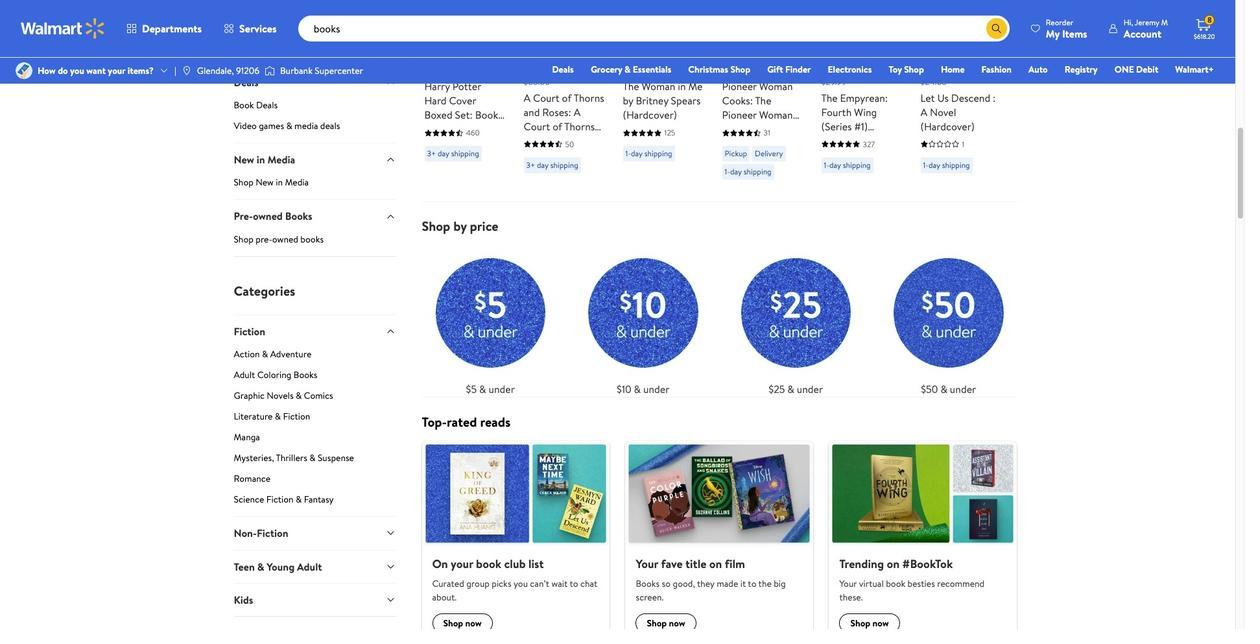 Task type: describe. For each thing, give the bounding box(es) containing it.
the empyrean: fourth wing (series #1) (hardcover) image
[[821, 0, 902, 26]]

1- for $18.31
[[923, 159, 929, 171]]

1 vertical spatial by
[[453, 217, 467, 235]]

next slide for product carousel list image
[[976, 43, 1007, 74]]

top-rated reads
[[422, 413, 511, 431]]

$50
[[921, 382, 938, 397]]

1- for $16.99
[[824, 159, 829, 171]]

categories
[[234, 282, 295, 299]]

day for harry
[[438, 148, 449, 159]]

add button for the
[[623, 10, 673, 36]]

picks
[[492, 577, 511, 590]]

kids button
[[234, 583, 396, 616]]

$20.53 pioneer woman cooks: the pioneer woman cooks--dinner's ready! (hardcover)
[[722, 60, 795, 165]]

new inside "dropdown button"
[[234, 152, 254, 167]]

gift
[[767, 63, 783, 76]]

non-fiction
[[234, 526, 288, 540]]

set:
[[455, 108, 473, 122]]

curated
[[432, 577, 464, 590]]

0 vertical spatial of
[[562, 91, 572, 105]]

wing
[[854, 105, 877, 119]]

$29.99
[[821, 76, 847, 88]]

by inside $20.87 the woman in me by britney spears (hardcover)
[[623, 94, 633, 108]]

day down pickup at right top
[[730, 166, 742, 177]]

book inside 'trending on #booktok your virtual book besties recommend these.'
[[886, 577, 906, 590]]

home
[[941, 63, 965, 76]]

do
[[58, 64, 68, 77]]

let us descend : a novel (hardcover) image
[[921, 0, 1002, 26]]

about.
[[432, 591, 457, 604]]

graphic novels & comics
[[234, 389, 333, 402]]

on your book club list list item
[[414, 441, 618, 629]]

one debit link
[[1109, 62, 1164, 77]]

$10 & under link
[[575, 244, 712, 397]]

$25 & under
[[769, 382, 823, 397]]

pre-
[[234, 209, 253, 223]]

& right 'grocery'
[[625, 63, 631, 76]]

shop for shop new in media
[[234, 176, 254, 189]]

shop new in media link
[[234, 176, 396, 199]]

essentials
[[633, 63, 671, 76]]

your inside 'trending on #booktok your virtual book besties recommend these.'
[[840, 577, 857, 590]]

shop inside 'link'
[[904, 63, 924, 76]]

finder
[[785, 63, 811, 76]]

add button for $49.00
[[524, 10, 573, 36]]

day for $49.00
[[537, 159, 549, 171]]

& inside dropdown button
[[257, 559, 264, 574]]

add to cart image for pioneer
[[727, 15, 743, 31]]

under for $25 & under
[[797, 382, 823, 397]]

& left media
[[286, 119, 292, 132]]

title
[[686, 556, 707, 572]]

one debit
[[1115, 63, 1159, 76]]

460
[[466, 127, 480, 138]]

product group containing $20.87
[[623, 0, 704, 196]]

fiction up the teen & young adult
[[257, 526, 288, 540]]

& right action at the bottom left of page
[[262, 348, 268, 361]]

glendale,
[[197, 64, 234, 77]]

walmart image
[[21, 18, 105, 39]]

virtual
[[859, 577, 884, 590]]

burbank
[[280, 64, 313, 77]]

graphic
[[234, 389, 265, 402]]

8 $618.20
[[1194, 14, 1215, 41]]

science fiction & fantasy
[[234, 493, 334, 506]]

pioneer woman cooks: the pioneer woman cooks--dinner's ready! (hardcover) image
[[722, 0, 803, 26]]

ready!
[[722, 136, 753, 151]]

teen & young adult
[[234, 559, 322, 574]]

screen.
[[636, 591, 664, 604]]

add for the
[[644, 16, 662, 30]]

price
[[470, 217, 498, 235]]

50
[[565, 139, 574, 150]]

action
[[234, 348, 260, 361]]

the inside $20.87 the woman in me by britney spears (hardcover)
[[623, 79, 639, 94]]

in inside $20.87 the woman in me by britney spears (hardcover)
[[678, 79, 686, 94]]

add for pioneer
[[743, 16, 761, 30]]

1-day shipping down pickup at right top
[[725, 166, 772, 177]]

media inside new in media "dropdown button"
[[267, 152, 295, 167]]

91206
[[236, 64, 259, 77]]

1 vertical spatial thorns
[[564, 119, 595, 134]]

manga link
[[234, 431, 396, 449]]

1 vertical spatial new
[[256, 176, 274, 189]]

shop #booktok faves link
[[234, 21, 396, 39]]

shipping for $49.00
[[550, 159, 578, 171]]

1-day shipping for the
[[626, 148, 672, 159]]

novels
[[267, 389, 294, 402]]

adult coloring books link
[[234, 368, 396, 387]]

made
[[717, 577, 738, 590]]

shop for shop by price
[[422, 217, 450, 235]]

fantasy
[[304, 493, 334, 506]]

grocery & essentials
[[591, 63, 671, 76]]

shop colleen hoover
[[234, 42, 317, 55]]

add for $16.99
[[842, 16, 861, 30]]

deals button
[[234, 65, 396, 99]]

m
[[1161, 17, 1168, 28]]

science
[[234, 493, 264, 506]]

group
[[466, 577, 490, 590]]

can't
[[530, 577, 549, 590]]

media
[[294, 119, 318, 132]]

a inside now $18.31 $24.03 let us descend : a novel (hardcover)
[[921, 105, 927, 119]]

$25 & under link
[[727, 244, 865, 397]]

how do you want your items?
[[38, 64, 154, 77]]

327
[[863, 139, 875, 150]]

action & adventure link
[[234, 348, 396, 366]]

gift finder link
[[761, 62, 817, 77]]

roses:
[[542, 105, 571, 119]]

literature & fiction
[[234, 410, 310, 423]]

literature & fiction link
[[234, 410, 396, 428]]

video games & media deals
[[234, 119, 340, 132]]

#booktok inside 'trending on #booktok your virtual book besties recommend these.'
[[902, 556, 953, 572]]

cover
[[449, 94, 476, 108]]

shipping for the
[[644, 148, 672, 159]]

services button
[[213, 13, 288, 44]]

action & adventure
[[234, 348, 311, 361]]

your inside on your book club list curated group picks you can't wait to chat about.
[[451, 556, 473, 572]]

& right $10
[[634, 382, 641, 397]]

$24.03
[[921, 76, 947, 88]]

deals up 'games'
[[256, 99, 278, 112]]

harry potter hard cover boxed set: books #1-7 image
[[424, 0, 506, 26]]

3+ day shipping for harry
[[427, 148, 479, 159]]

your fave title on film books so good, they made it to the big screen.
[[636, 556, 786, 604]]

in inside new in media "dropdown button"
[[257, 152, 265, 167]]

the inside now $16.99 $29.99 the empyrean: fourth wing (series #1) (hardcover)
[[821, 91, 838, 105]]

burbank supercenter
[[280, 64, 363, 77]]

shop for shop pre-owned books
[[234, 233, 254, 246]]

deals inside dropdown button
[[234, 75, 259, 89]]

add to cart image for $18.31
[[926, 15, 941, 31]]

woman up 31
[[759, 108, 793, 122]]

0 horizontal spatial a
[[524, 91, 531, 105]]

0 vertical spatial thorns
[[574, 91, 604, 105]]

auto
[[1029, 63, 1048, 76]]

shipping for $16.99
[[843, 159, 871, 171]]

fiction up action at the bottom left of page
[[234, 324, 265, 338]]

owned inside dropdown button
[[253, 209, 283, 223]]

add button for $18.31
[[921, 10, 970, 36]]

1 horizontal spatial a
[[574, 105, 581, 119]]

now for now $16.99
[[821, 60, 845, 76]]

0 horizontal spatial you
[[70, 64, 84, 77]]

on
[[432, 556, 448, 572]]

services
[[239, 21, 277, 36]]

non-fiction button
[[234, 516, 396, 550]]

0 horizontal spatial adult
[[234, 368, 255, 381]]

add button for harry
[[424, 10, 474, 36]]

potter
[[452, 79, 481, 94]]

$25
[[769, 382, 785, 397]]

day for $16.99
[[829, 159, 841, 171]]

deals right $55.80
[[552, 63, 574, 76]]

shipping down the delivery
[[744, 166, 772, 177]]

us
[[937, 91, 949, 105]]

faves
[[297, 21, 318, 34]]

chat
[[580, 577, 598, 590]]

add to cart image for now
[[827, 15, 842, 31]]

(hardcover) inside now $16.99 $29.99 the empyrean: fourth wing (series #1) (hardcover)
[[821, 134, 875, 148]]

Walmart Site-Wide search field
[[298, 16, 1010, 42]]

your fave title on film list item
[[618, 441, 821, 629]]

under for $50 & under
[[950, 382, 976, 397]]

& left fantasy
[[296, 493, 302, 506]]

search icon image
[[992, 23, 1002, 34]]

(hardcover) inside $20.53 pioneer woman cooks: the pioneer woman cooks--dinner's ready! (hardcover)
[[722, 151, 776, 165]]

new in media button
[[234, 143, 396, 176]]

let
[[921, 91, 935, 105]]

now for now $49.00
[[524, 60, 547, 76]]

christmas
[[688, 63, 728, 76]]

hi,
[[1124, 17, 1133, 28]]



Task type: vqa. For each thing, say whether or not it's contained in the screenshot.


Task type: locate. For each thing, give the bounding box(es) containing it.
day down 7
[[438, 148, 449, 159]]

1 add to cart image from the left
[[529, 15, 544, 31]]

on inside your fave title on film books so good, they made it to the big screen.
[[709, 556, 722, 572]]

4 add to cart image from the left
[[926, 15, 941, 31]]

0 horizontal spatial 3+
[[427, 148, 436, 159]]

& inside "link"
[[310, 451, 316, 464]]

2 on from the left
[[887, 556, 900, 572]]

1 vertical spatial book
[[886, 577, 906, 590]]

add to cart image
[[529, 15, 544, 31], [628, 15, 644, 31], [727, 15, 743, 31], [926, 15, 941, 31]]

science fiction & fantasy link
[[234, 493, 396, 516]]

and left roses:
[[524, 105, 540, 119]]

$50 & under link
[[880, 244, 1017, 397]]

book deals link
[[234, 99, 396, 117]]

1 vertical spatial owned
[[272, 233, 298, 246]]

1 product group from the left
[[424, 0, 506, 196]]

shipping down 327
[[843, 159, 871, 171]]

$20.53
[[722, 60, 756, 76]]

0 vertical spatial media
[[267, 152, 295, 167]]

new down 'video'
[[234, 152, 254, 167]]

(hardcover) up 125
[[623, 108, 677, 122]]

under inside 'link'
[[489, 382, 515, 397]]

7
[[438, 122, 443, 136]]

31
[[764, 127, 770, 138]]

the down $29.99
[[821, 91, 838, 105]]

your right want
[[108, 64, 125, 77]]

now $16.99 $29.99 the empyrean: fourth wing (series #1) (hardcover)
[[821, 60, 888, 148]]

you right do
[[70, 64, 84, 77]]

5 product group from the left
[[821, 0, 902, 196]]

adult coloring books
[[234, 368, 317, 381]]

add to cart image for $49.00
[[529, 15, 544, 31]]

descend
[[951, 91, 990, 105]]

they
[[697, 577, 715, 590]]

& right $5
[[479, 382, 486, 397]]

to for your fave title on film
[[748, 577, 757, 590]]

product group containing $172.99
[[424, 0, 506, 196]]

adult inside dropdown button
[[297, 559, 322, 574]]

adult right young
[[297, 559, 322, 574]]

2 add button from the left
[[524, 10, 573, 36]]

woman down gift
[[759, 79, 793, 94]]

britney
[[636, 94, 668, 108]]

$18.31
[[947, 60, 976, 76]]

list containing $5 & under
[[414, 234, 1025, 397]]

now inside now $18.31 $24.03 let us descend : a novel (hardcover)
[[921, 60, 944, 76]]

auto link
[[1023, 62, 1054, 77]]

now for now $18.31
[[921, 60, 944, 76]]

books inside pre-owned books dropdown button
[[285, 209, 312, 223]]

1 horizontal spatial in
[[276, 176, 283, 189]]

owned up pre-
[[253, 209, 283, 223]]

& down manga link
[[310, 451, 316, 464]]

-
[[754, 122, 758, 136]]

me
[[688, 79, 703, 94]]

1 vertical spatial you
[[514, 577, 528, 590]]

under right $10
[[643, 382, 670, 397]]

add for $49.00
[[544, 16, 563, 30]]

mysteries, thrillers & suspense link
[[234, 451, 396, 470]]

product group containing $20.53
[[722, 0, 803, 196]]

3+ day shipping up the (paperback)
[[526, 159, 578, 171]]

add up $49.00 on the left top of the page
[[544, 16, 563, 30]]

book inside on your book club list curated group picks you can't wait to chat about.
[[476, 556, 501, 572]]

3+ left (5
[[526, 159, 535, 171]]

0 horizontal spatial to
[[570, 577, 578, 590]]

& down novels
[[275, 410, 281, 423]]

now $18.31 $24.03 let us descend : a novel (hardcover)
[[921, 60, 996, 134]]

new down new in media
[[256, 176, 274, 189]]

teen & young adult button
[[234, 550, 396, 583]]

colleen
[[256, 42, 286, 55]]

books inside $172.99 harry potter hard cover boxed set: books #1-7
[[475, 108, 502, 122]]

4 under from the left
[[950, 382, 976, 397]]

on right trending
[[887, 556, 900, 572]]

0 horizontal spatial add to cart image
[[430, 15, 445, 31]]

dinner's
[[758, 122, 795, 136]]

the down "grocery & essentials"
[[623, 79, 639, 94]]

0 horizontal spatial the
[[623, 79, 639, 94]]

1 vertical spatial #booktok
[[902, 556, 953, 572]]

0 vertical spatial adult
[[234, 368, 255, 381]]

#booktok
[[256, 21, 295, 34], [902, 556, 953, 572]]

1 horizontal spatial  image
[[265, 64, 275, 77]]

0 horizontal spatial #booktok
[[256, 21, 295, 34]]

day for the
[[631, 148, 643, 159]]

day down the (series
[[829, 159, 841, 171]]

fiction down graphic novels & comics
[[283, 410, 310, 423]]

under for $10 & under
[[643, 382, 670, 397]]

shipping down the 1
[[942, 159, 970, 171]]

book right virtual at bottom
[[886, 577, 906, 590]]

2 vertical spatial in
[[276, 176, 283, 189]]

novel
[[930, 105, 956, 119]]

3+ for $49.00
[[526, 159, 535, 171]]

3 add button from the left
[[623, 10, 673, 36]]

deals link
[[546, 62, 580, 77]]

add to cart image for $172.99
[[430, 15, 445, 31]]

1 horizontal spatial book
[[886, 577, 906, 590]]

coloring
[[257, 368, 291, 381]]

1 vertical spatial court
[[524, 119, 550, 134]]

book
[[234, 99, 254, 112]]

0 vertical spatial your
[[108, 64, 125, 77]]

so
[[662, 577, 671, 590]]

thorns up 50
[[564, 119, 595, 134]]

cooks:
[[722, 94, 753, 108]]

1-day shipping down 327
[[824, 159, 871, 171]]

shop for shop colleen hoover
[[234, 42, 254, 55]]

1 now from the left
[[524, 60, 547, 76]]

2 horizontal spatial now
[[921, 60, 944, 76]]

and left roses
[[524, 134, 540, 148]]

product group containing now $49.00
[[524, 0, 605, 196]]

1 add from the left
[[445, 16, 464, 30]]

pioneer down $20.53
[[722, 79, 757, 94]]

registry
[[1065, 63, 1098, 76]]

add button up $20.87
[[623, 10, 673, 36]]

1 horizontal spatial your
[[451, 556, 473, 572]]

woman for $20.53
[[759, 79, 793, 94]]

fiction right "science"
[[266, 493, 294, 506]]

1 horizontal spatial #booktok
[[902, 556, 953, 572]]

books
[[300, 233, 324, 246]]

 image for burbank supercenter
[[265, 64, 275, 77]]

add for harry
[[445, 16, 464, 30]]

hard
[[424, 94, 447, 108]]

2 to from the left
[[748, 577, 757, 590]]

in
[[678, 79, 686, 94], [257, 152, 265, 167], [276, 176, 283, 189]]

add up electronics
[[842, 16, 861, 30]]

add up 'essentials'
[[644, 16, 662, 30]]

a court of thorns and roses: a court of thorns and roses paperback box set (5 books) (paperback) image
[[524, 0, 605, 26]]

pre-owned books
[[234, 209, 312, 223]]

add for $18.31
[[941, 16, 960, 30]]

the inside $20.53 pioneer woman cooks: the pioneer woman cooks--dinner's ready! (hardcover)
[[755, 94, 772, 108]]

of
[[562, 91, 572, 105], [553, 119, 562, 134]]

0 horizontal spatial on
[[709, 556, 722, 572]]

books inside your fave title on film books so good, they made it to the big screen.
[[636, 577, 660, 590]]

4 add from the left
[[743, 16, 761, 30]]

0 vertical spatial and
[[524, 105, 540, 119]]

1 vertical spatial pioneer
[[722, 108, 757, 122]]

$5 & under link
[[422, 244, 559, 397]]

a down $55.80
[[524, 91, 531, 105]]

account
[[1124, 26, 1162, 41]]

books inside adult coloring books link
[[294, 368, 317, 381]]

on left film
[[709, 556, 722, 572]]

by left price
[[453, 217, 467, 235]]

add to cart image up home link in the top right of the page
[[926, 15, 941, 31]]

5 add from the left
[[842, 16, 861, 30]]

(hardcover) down fourth
[[821, 134, 875, 148]]

book up "group"
[[476, 556, 501, 572]]

now inside the 'now $49.00 $55.80 a court of thorns and roses: a court of thorns and roses paperback box set (5 books) (paperback)'
[[524, 60, 547, 76]]

1 pioneer from the top
[[722, 79, 757, 94]]

& right novels
[[296, 389, 302, 402]]

0 vertical spatial your
[[636, 556, 658, 572]]

1 list from the top
[[414, 234, 1025, 397]]

pre-owned books button
[[234, 199, 396, 233]]

1 vertical spatial your
[[840, 577, 857, 590]]

rated
[[447, 413, 477, 431]]

shipping right (5
[[550, 159, 578, 171]]

6 add button from the left
[[921, 10, 970, 36]]

(paperback)
[[524, 176, 578, 191]]

of down deals link
[[562, 91, 572, 105]]

5 add button from the left
[[821, 10, 871, 36]]

add button for pioneer
[[722, 10, 772, 36]]

 image
[[16, 62, 32, 79]]

& right $50
[[941, 382, 948, 397]]

on inside 'trending on #booktok your virtual book besties recommend these.'
[[887, 556, 900, 572]]

glendale, 91206
[[197, 64, 259, 77]]

books down action & adventure link
[[294, 368, 317, 381]]

$172.99
[[424, 60, 462, 76]]

under right $25
[[797, 382, 823, 397]]

deals
[[320, 119, 340, 132]]

$10
[[617, 382, 632, 397]]

big
[[774, 577, 786, 590]]

 image right 91206
[[265, 64, 275, 77]]

departments button
[[115, 13, 213, 44]]

new in media
[[234, 152, 295, 167]]

0 vertical spatial you
[[70, 64, 84, 77]]

(hardcover) inside now $18.31 $24.03 let us descend : a novel (hardcover)
[[921, 119, 975, 134]]

media inside the shop new in media link
[[285, 176, 309, 189]]

a left novel
[[921, 105, 927, 119]]

under right $5
[[489, 382, 515, 397]]

add button up $20.53
[[722, 10, 772, 36]]

woman down 'essentials'
[[642, 79, 675, 94]]

2 list from the top
[[414, 441, 1025, 629]]

add up $172.99
[[445, 16, 464, 30]]

the woman in me by britney spears (hardcover) image
[[623, 0, 704, 26]]

shop up 91206
[[234, 42, 254, 55]]

1 add button from the left
[[424, 10, 474, 36]]

1 vertical spatial in
[[257, 152, 265, 167]]

on
[[709, 556, 722, 572], [887, 556, 900, 572]]

4 product group from the left
[[722, 0, 803, 196]]

1 vertical spatial adult
[[297, 559, 322, 574]]

0 vertical spatial in
[[678, 79, 686, 94]]

now inside now $16.99 $29.99 the empyrean: fourth wing (series #1) (hardcover)
[[821, 60, 845, 76]]

0 horizontal spatial in
[[257, 152, 265, 167]]

3+ day shipping down 7
[[427, 148, 479, 159]]

deals up book
[[234, 75, 259, 89]]

shop left pre-
[[234, 233, 254, 246]]

6 product group from the left
[[921, 0, 1002, 196]]

 image
[[265, 64, 275, 77], [181, 66, 192, 76]]

1 vertical spatial your
[[451, 556, 473, 572]]

to inside on your book club list curated group picks you can't wait to chat about.
[[570, 577, 578, 590]]

add to cart image
[[430, 15, 445, 31], [827, 15, 842, 31]]

you
[[70, 64, 84, 77], [514, 577, 528, 590]]

2 add to cart image from the left
[[827, 15, 842, 31]]

by
[[623, 94, 633, 108], [453, 217, 467, 235]]

to for on your book club list
[[570, 577, 578, 590]]

shipping for $18.31
[[942, 159, 970, 171]]

1 horizontal spatial to
[[748, 577, 757, 590]]

pioneer up ready!
[[722, 108, 757, 122]]

& inside 'link'
[[479, 382, 486, 397]]

shipping for harry
[[451, 148, 479, 159]]

:
[[993, 91, 996, 105]]

thorns down 'grocery'
[[574, 91, 604, 105]]

debit
[[1136, 63, 1159, 76]]

4 add button from the left
[[722, 10, 772, 36]]

adult down action at the bottom left of page
[[234, 368, 255, 381]]

empyrean:
[[840, 91, 888, 105]]

(hardcover) down -
[[722, 151, 776, 165]]

books up 'screen.'
[[636, 577, 660, 590]]

shop for shop #booktok faves
[[234, 21, 254, 34]]

1 horizontal spatial on
[[887, 556, 900, 572]]

1-day shipping for $18.31
[[923, 159, 970, 171]]

1-day shipping for $16.99
[[824, 159, 871, 171]]

2 now from the left
[[821, 60, 845, 76]]

day down novel
[[929, 159, 940, 171]]

and
[[524, 105, 540, 119], [524, 134, 540, 148]]

your up "these."
[[840, 577, 857, 590]]

reorder
[[1046, 17, 1074, 28]]

0 vertical spatial book
[[476, 556, 501, 572]]

1 horizontal spatial 3+
[[526, 159, 535, 171]]

1 horizontal spatial now
[[821, 60, 845, 76]]

shop up "cooks:"
[[730, 63, 750, 76]]

add button up deals link
[[524, 10, 573, 36]]

to inside your fave title on film books so good, they made it to the big screen.
[[748, 577, 757, 590]]

to right it
[[748, 577, 757, 590]]

add up $20.53
[[743, 16, 761, 30]]

media up pre-owned books dropdown button
[[285, 176, 309, 189]]

woman for $20.87
[[642, 79, 675, 94]]

a right roses:
[[574, 105, 581, 119]]

1 horizontal spatial by
[[623, 94, 633, 108]]

#booktok up shop colleen hoover
[[256, 21, 295, 34]]

thrillers
[[276, 451, 307, 464]]

video games & media deals link
[[234, 119, 396, 143]]

0 vertical spatial list
[[414, 234, 1025, 397]]

under for $5 & under
[[489, 382, 515, 397]]

trending
[[840, 556, 884, 572]]

0 vertical spatial court
[[533, 91, 560, 105]]

#1-
[[424, 122, 438, 136]]

0 vertical spatial owned
[[253, 209, 283, 223]]

list
[[414, 234, 1025, 397], [414, 441, 1025, 629]]

2 horizontal spatial the
[[821, 91, 838, 105]]

product group containing now $16.99
[[821, 0, 902, 196]]

pickup
[[725, 148, 747, 159]]

add button up electronics link
[[821, 10, 871, 36]]

0 horizontal spatial book
[[476, 556, 501, 572]]

your inside your fave title on film books so good, they made it to the big screen.
[[636, 556, 658, 572]]

1 and from the top
[[524, 105, 540, 119]]

graphic novels & comics link
[[234, 389, 396, 407]]

 image for glendale, 91206
[[181, 66, 192, 76]]

0 vertical spatial new
[[234, 152, 254, 167]]

0 horizontal spatial your
[[108, 64, 125, 77]]

how
[[38, 64, 56, 77]]

1 on from the left
[[709, 556, 722, 572]]

in inside the shop new in media link
[[276, 176, 283, 189]]

2 pioneer from the top
[[722, 108, 757, 122]]

1 vertical spatial media
[[285, 176, 309, 189]]

in left me
[[678, 79, 686, 94]]

besties
[[908, 577, 935, 590]]

add to cart image up electronics
[[827, 15, 842, 31]]

1 horizontal spatial add to cart image
[[827, 15, 842, 31]]

harry
[[424, 79, 450, 94]]

1 horizontal spatial new
[[256, 176, 274, 189]]

1 horizontal spatial 3+ day shipping
[[526, 159, 578, 171]]

0 horizontal spatial new
[[234, 152, 254, 167]]

product group containing now $18.31
[[921, 0, 1002, 196]]

court
[[533, 91, 560, 105], [524, 119, 550, 134]]

shipping
[[451, 148, 479, 159], [644, 148, 672, 159], [550, 159, 578, 171], [843, 159, 871, 171], [942, 159, 970, 171], [744, 166, 772, 177]]

shipping down "460"
[[451, 148, 479, 159]]

day
[[438, 148, 449, 159], [631, 148, 643, 159], [537, 159, 549, 171], [829, 159, 841, 171], [929, 159, 940, 171], [730, 166, 742, 177]]

under right $50
[[950, 382, 976, 397]]

the
[[623, 79, 639, 94], [821, 91, 838, 105], [755, 94, 772, 108]]

books up books at the left top of page
[[285, 209, 312, 223]]

0 vertical spatial by
[[623, 94, 633, 108]]

3 add to cart image from the left
[[727, 15, 743, 31]]

2 under from the left
[[643, 382, 670, 397]]

pre-
[[256, 233, 272, 246]]

media up shop new in media
[[267, 152, 295, 167]]

book deals
[[234, 99, 278, 112]]

add to cart image for the
[[628, 15, 644, 31]]

list containing on your book club list
[[414, 441, 1025, 629]]

shop pre-owned books link
[[234, 233, 396, 256]]

you inside on your book club list curated group picks you can't wait to chat about.
[[514, 577, 528, 590]]

of up paperback
[[553, 119, 562, 134]]

(hardcover) up the 1
[[921, 119, 975, 134]]

0 horizontal spatial by
[[453, 217, 467, 235]]

& right $25
[[788, 382, 794, 397]]

1- for the
[[626, 148, 631, 159]]

christmas shop
[[688, 63, 750, 76]]

add to cart image up $172.99
[[430, 15, 445, 31]]

0 vertical spatial #booktok
[[256, 21, 295, 34]]

(series
[[821, 119, 852, 134]]

|
[[174, 64, 176, 77]]

1 horizontal spatial you
[[514, 577, 528, 590]]

1 vertical spatial and
[[524, 134, 540, 148]]

electronics link
[[822, 62, 878, 77]]

trending on #booktok list item
[[821, 441, 1025, 629]]

2 and from the top
[[524, 134, 540, 148]]

shop down new in media
[[234, 176, 254, 189]]

2 horizontal spatial in
[[678, 79, 686, 94]]

day for $18.31
[[929, 159, 940, 171]]

a
[[524, 91, 531, 105], [574, 105, 581, 119], [921, 105, 927, 119]]

2 horizontal spatial a
[[921, 105, 927, 119]]

these.
[[840, 591, 863, 604]]

& right teen
[[257, 559, 264, 574]]

books)
[[553, 162, 583, 176]]

0 horizontal spatial now
[[524, 60, 547, 76]]

your left fave
[[636, 556, 658, 572]]

1 horizontal spatial your
[[840, 577, 857, 590]]

day up the (paperback)
[[537, 159, 549, 171]]

1
[[962, 139, 965, 150]]

court down $55.80
[[533, 91, 560, 105]]

literature
[[234, 410, 273, 423]]

2 add to cart image from the left
[[628, 15, 644, 31]]

0 horizontal spatial your
[[636, 556, 658, 572]]

walmart+ link
[[1170, 62, 1220, 77]]

1 horizontal spatial the
[[755, 94, 772, 108]]

3 now from the left
[[921, 60, 944, 76]]

by left the britney
[[623, 94, 633, 108]]

1 add to cart image from the left
[[430, 15, 445, 31]]

3+ day shipping for $49.00
[[526, 159, 578, 171]]

want
[[86, 64, 106, 77]]

1 horizontal spatial adult
[[297, 559, 322, 574]]

your right on
[[451, 556, 473, 572]]

add button for $16.99
[[821, 10, 871, 36]]

1 under from the left
[[489, 382, 515, 397]]

1 vertical spatial of
[[553, 119, 562, 134]]

2 product group from the left
[[524, 0, 605, 196]]

6 add from the left
[[941, 16, 960, 30]]

$10 & under
[[617, 382, 670, 397]]

comics
[[304, 389, 333, 402]]

supercenter
[[315, 64, 363, 77]]

mysteries, thrillers & suspense
[[234, 451, 354, 464]]

2 add from the left
[[544, 16, 563, 30]]

product group
[[424, 0, 506, 196], [524, 0, 605, 196], [623, 0, 704, 196], [722, 0, 803, 196], [821, 0, 902, 196], [921, 0, 1002, 196]]

court up paperback
[[524, 119, 550, 134]]

add button up $172.99
[[424, 10, 474, 36]]

1 to from the left
[[570, 577, 578, 590]]

Search search field
[[298, 16, 1010, 42]]

3 add from the left
[[644, 16, 662, 30]]

boxed
[[424, 108, 452, 122]]

$16.99
[[847, 60, 879, 76]]

1 vertical spatial list
[[414, 441, 1025, 629]]

now $49.00 $55.80 a court of thorns and roses: a court of thorns and roses paperback box set (5 books) (paperback)
[[524, 60, 604, 191]]

3 under from the left
[[797, 382, 823, 397]]

(hardcover) inside $20.87 the woman in me by britney spears (hardcover)
[[623, 108, 677, 122]]

0 vertical spatial pioneer
[[722, 79, 757, 94]]

3+ down #1-
[[427, 148, 436, 159]]

3+ for harry
[[427, 148, 436, 159]]

$50 & under
[[921, 382, 976, 397]]

3 product group from the left
[[623, 0, 704, 196]]

paperback
[[524, 148, 571, 162]]

woman inside $20.87 the woman in me by britney spears (hardcover)
[[642, 79, 675, 94]]

0 horizontal spatial 3+ day shipping
[[427, 148, 479, 159]]

owned down pre-owned books
[[272, 233, 298, 246]]

list for shop by price
[[414, 234, 1025, 397]]

list for top-rated reads
[[414, 441, 1025, 629]]

0 horizontal spatial  image
[[181, 66, 192, 76]]

now
[[524, 60, 547, 76], [821, 60, 845, 76], [921, 60, 944, 76]]



